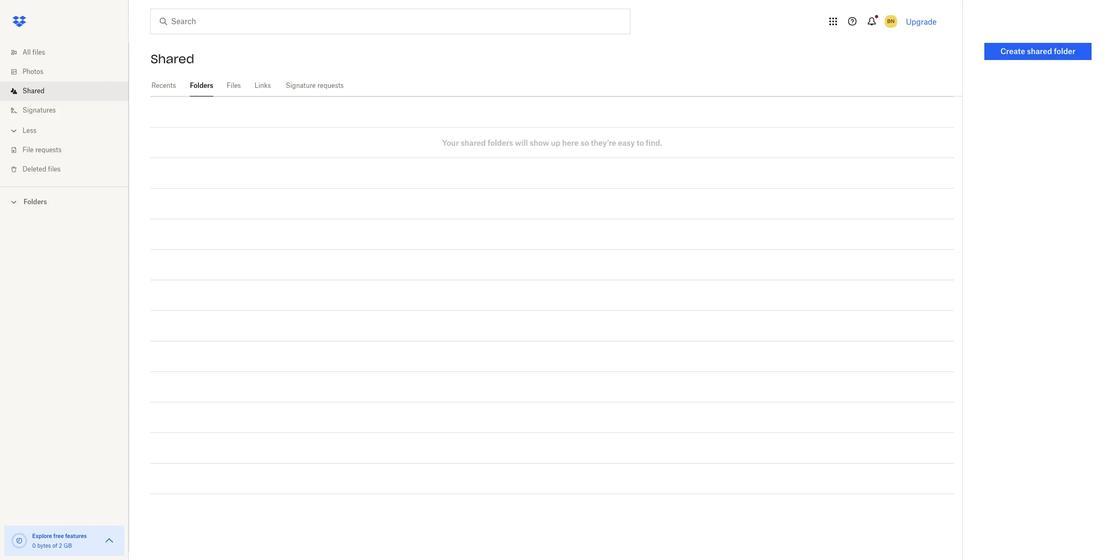 Task type: locate. For each thing, give the bounding box(es) containing it.
tab list
[[151, 75, 963, 97]]

requests right signature
[[318, 82, 344, 90]]

0 vertical spatial requests
[[318, 82, 344, 90]]

gb
[[64, 543, 72, 549]]

less image
[[9, 125, 19, 136]]

folder
[[1054, 47, 1076, 56]]

1 vertical spatial requests
[[35, 146, 62, 154]]

explore
[[32, 533, 52, 540]]

of
[[52, 543, 57, 549]]

folders button
[[0, 194, 129, 210]]

shared for your
[[461, 138, 486, 147]]

1 horizontal spatial shared
[[151, 51, 194, 67]]

folders
[[488, 138, 513, 147]]

0 horizontal spatial requests
[[35, 146, 62, 154]]

file
[[23, 146, 34, 154]]

they're
[[591, 138, 616, 147]]

folders left the files
[[190, 82, 213, 90]]

1 vertical spatial folders
[[24, 198, 47, 206]]

shared link
[[9, 82, 129, 101]]

files
[[32, 48, 45, 56], [48, 165, 61, 173]]

shared up recents link
[[151, 51, 194, 67]]

shared inside button
[[1027, 47, 1052, 56]]

shared for create
[[1027, 47, 1052, 56]]

to
[[637, 138, 644, 147]]

1 vertical spatial shared
[[461, 138, 486, 147]]

folders link
[[190, 75, 214, 95]]

1 horizontal spatial files
[[48, 165, 61, 173]]

signatures
[[23, 106, 56, 114]]

files right deleted
[[48, 165, 61, 173]]

0 horizontal spatial shared
[[461, 138, 486, 147]]

requests inside "tab list"
[[318, 82, 344, 90]]

1 horizontal spatial folders
[[190, 82, 213, 90]]

files inside all files link
[[32, 48, 45, 56]]

2
[[59, 543, 62, 549]]

1 horizontal spatial requests
[[318, 82, 344, 90]]

list
[[0, 36, 129, 187]]

dropbox image
[[9, 11, 30, 32]]

shared
[[1027, 47, 1052, 56], [461, 138, 486, 147]]

up
[[551, 138, 561, 147]]

shared inside list item
[[23, 87, 45, 95]]

requests right file
[[35, 146, 62, 154]]

0 horizontal spatial shared
[[23, 87, 45, 95]]

shared list item
[[0, 82, 129, 101]]

0 vertical spatial files
[[32, 48, 45, 56]]

folders down deleted
[[24, 198, 47, 206]]

0 horizontal spatial folders
[[24, 198, 47, 206]]

create
[[1001, 47, 1026, 56]]

shared left folder
[[1027, 47, 1052, 56]]

file requests link
[[9, 141, 129, 160]]

0 horizontal spatial files
[[32, 48, 45, 56]]

folders
[[190, 82, 213, 90], [24, 198, 47, 206]]

tab list containing recents
[[151, 75, 963, 97]]

requests
[[318, 82, 344, 90], [35, 146, 62, 154]]

folders inside "tab list"
[[190, 82, 213, 90]]

requests inside list
[[35, 146, 62, 154]]

files inside deleted files link
[[48, 165, 61, 173]]

explore free features 0 bytes of 2 gb
[[32, 533, 87, 549]]

bn button
[[883, 13, 900, 30]]

shared down 'photos'
[[23, 87, 45, 95]]

shared
[[151, 51, 194, 67], [23, 87, 45, 95]]

1 vertical spatial files
[[48, 165, 61, 173]]

1 vertical spatial shared
[[23, 87, 45, 95]]

photos link
[[9, 62, 129, 82]]

so
[[581, 138, 589, 147]]

1 horizontal spatial shared
[[1027, 47, 1052, 56]]

0 vertical spatial folders
[[190, 82, 213, 90]]

0 vertical spatial shared
[[1027, 47, 1052, 56]]

shared right the your
[[461, 138, 486, 147]]

files right all at the top left of the page
[[32, 48, 45, 56]]

requests for signature requests
[[318, 82, 344, 90]]

deleted
[[23, 165, 46, 173]]



Task type: describe. For each thing, give the bounding box(es) containing it.
signature requests
[[286, 82, 344, 90]]

files for all files
[[32, 48, 45, 56]]

list containing all files
[[0, 36, 129, 187]]

links
[[255, 82, 271, 90]]

deleted files link
[[9, 160, 129, 179]]

show
[[530, 138, 549, 147]]

file requests
[[23, 146, 62, 154]]

find.
[[646, 138, 663, 147]]

0
[[32, 543, 36, 549]]

files link
[[226, 75, 241, 95]]

photos
[[23, 68, 43, 76]]

your
[[442, 138, 459, 147]]

0 vertical spatial shared
[[151, 51, 194, 67]]

all files link
[[9, 43, 129, 62]]

recents link
[[151, 75, 177, 95]]

bytes
[[37, 543, 51, 549]]

requests for file requests
[[35, 146, 62, 154]]

bn
[[888, 18, 895, 25]]

easy
[[618, 138, 635, 147]]

files
[[227, 82, 241, 90]]

recents
[[152, 82, 176, 90]]

links link
[[254, 75, 271, 95]]

here
[[562, 138, 579, 147]]

less
[[23, 127, 36, 135]]

your shared folders will show up here so they're easy to find.
[[442, 138, 663, 147]]

signature
[[286, 82, 316, 90]]

signatures link
[[9, 101, 129, 120]]

folders inside button
[[24, 198, 47, 206]]

upgrade
[[906, 17, 937, 26]]

all files
[[23, 48, 45, 56]]

deleted files
[[23, 165, 61, 173]]

free
[[53, 533, 64, 540]]

create shared folder
[[1001, 47, 1076, 56]]

create shared folder button
[[985, 43, 1092, 60]]

signature requests link
[[284, 75, 345, 95]]

files for deleted files
[[48, 165, 61, 173]]

will
[[515, 138, 528, 147]]

features
[[65, 533, 87, 540]]

all
[[23, 48, 31, 56]]

quota usage element
[[11, 533, 28, 550]]

Search text field
[[171, 16, 608, 27]]

upgrade link
[[906, 17, 937, 26]]



Task type: vqa. For each thing, say whether or not it's contained in the screenshot.
the Explore
yes



